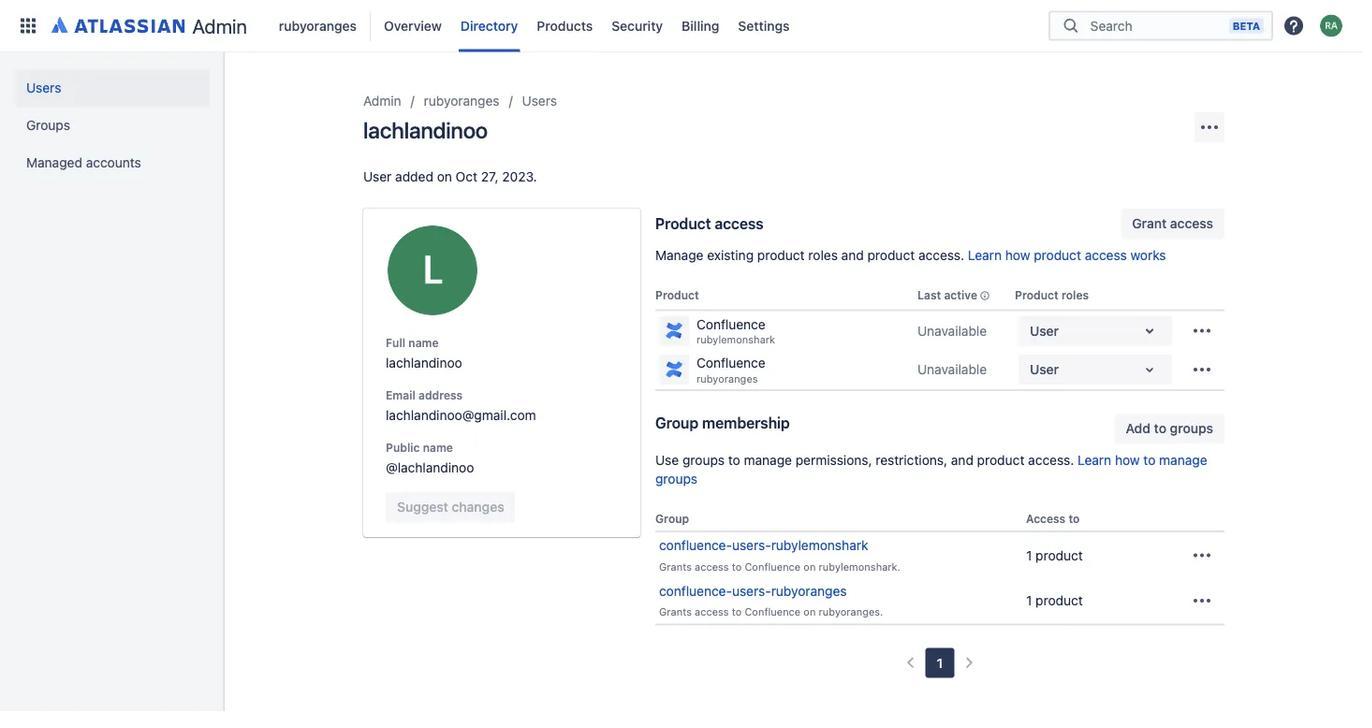 Task type: describe. For each thing, give the bounding box(es) containing it.
confluence inside confluence-users-rubylemonshark grants access to confluence on rubylemonshark.
[[745, 561, 801, 573]]

manage
[[656, 248, 704, 263]]

managed accounts link
[[15, 144, 210, 182]]

user for confluence rubylemonshark
[[1030, 323, 1059, 338]]

groups inside "add to groups" button
[[1170, 421, 1214, 436]]

access
[[1026, 513, 1066, 526]]

products link
[[531, 11, 599, 41]]

0 vertical spatial user
[[363, 169, 392, 184]]

user added on oct 27, 2023 .
[[363, 169, 537, 184]]

confluence- for confluence-users-rubyoranges
[[659, 584, 732, 599]]

last active
[[918, 289, 978, 302]]

to inside confluence-users-rubylemonshark grants access to confluence on rubylemonshark.
[[732, 561, 742, 573]]

use groups to manage permissions, restrictions, and product access.
[[656, 453, 1078, 468]]

grants for confluence-users-rubyoranges
[[659, 607, 692, 619]]

rubylemonshark inside confluence-users-rubylemonshark grants access to confluence on rubylemonshark.
[[771, 538, 869, 553]]

lachlandinoo@gmail.com
[[386, 408, 536, 423]]

confluence-users-rubylemonshark link
[[659, 538, 869, 553]]

manage for how
[[1160, 453, 1208, 468]]

learn how to manage groups link
[[656, 453, 1208, 487]]

1 product for rubylemonshark
[[1026, 548, 1083, 563]]

billing
[[682, 18, 720, 33]]

rubyoranges inside 'confluence-users-rubyoranges grants access to confluence on rubyoranges.'
[[771, 584, 847, 599]]

rubyoranges inside confluence rubyoranges
[[697, 373, 758, 385]]

confluence-users-rubylemonshark grants access to confluence on rubylemonshark.
[[659, 538, 901, 573]]

last
[[918, 289, 941, 302]]

2023
[[502, 169, 534, 184]]

confluence-users-rubyoranges grants access to confluence on rubyoranges.
[[659, 584, 883, 619]]

users for users link to the right
[[522, 93, 557, 109]]

existing
[[707, 248, 754, 263]]

user for confluence rubyoranges
[[1030, 362, 1059, 377]]

public name @ lachlandinoo
[[386, 441, 474, 476]]

1 for rubyoranges
[[1026, 593, 1032, 609]]

membership
[[702, 414, 790, 432]]

0 vertical spatial admin link
[[45, 11, 255, 41]]

name for lachlandinoo
[[409, 336, 439, 349]]

grant access button
[[1121, 209, 1225, 239]]

group for group
[[656, 513, 689, 526]]

1 inside button
[[937, 655, 943, 671]]

Search field
[[1085, 9, 1229, 43]]

admin inside global navigation element
[[192, 14, 247, 37]]

learn how product access works link
[[968, 248, 1167, 263]]

works
[[1131, 248, 1167, 263]]

0 horizontal spatial and
[[842, 248, 864, 263]]

1 vertical spatial and
[[951, 453, 974, 468]]

full name lachlandinoo
[[386, 336, 462, 371]]

appswitcher icon image
[[17, 15, 39, 37]]

managed accounts
[[26, 155, 141, 170]]

access up existing
[[715, 215, 764, 233]]

access left works
[[1085, 248, 1127, 263]]

security
[[612, 18, 663, 33]]

confluence-users-rubyoranges link
[[659, 584, 847, 599]]

grant
[[1132, 216, 1167, 231]]

unavailable for confluence rubyoranges
[[918, 362, 987, 377]]

overview link
[[378, 11, 448, 41]]

help icon image
[[1283, 15, 1305, 37]]

rubyoranges inside global navigation element
[[279, 18, 357, 33]]

address
[[419, 389, 463, 402]]

access inside button
[[1171, 216, 1214, 231]]

product for product access
[[656, 215, 711, 233]]

@
[[386, 460, 398, 476]]

confluence rubyoranges
[[697, 356, 766, 385]]

to inside learn how to manage groups
[[1144, 453, 1156, 468]]

confluence inside 'confluence-users-rubyoranges grants access to confluence on rubyoranges.'
[[745, 607, 801, 619]]

email address lachlandinoo@gmail.com
[[386, 389, 536, 423]]

0 vertical spatial lachlandinoo
[[363, 117, 488, 143]]

product roles
[[1015, 289, 1089, 302]]

admin banner
[[0, 0, 1364, 52]]

pagination element
[[896, 648, 985, 678]]

1 horizontal spatial roles
[[1062, 289, 1089, 302]]

lachlandinoo inside "public name @ lachlandinoo"
[[398, 460, 474, 476]]

confluence image for confluence rubylemonshark
[[663, 320, 686, 342]]

1 vertical spatial lachlandinoo
[[386, 355, 462, 371]]

users- for rubylemonshark
[[732, 538, 771, 553]]

confluence- for confluence-users-rubylemonshark
[[659, 538, 732, 553]]

grant access
[[1132, 216, 1214, 231]]

account image
[[1320, 15, 1343, 37]]

to down group membership
[[728, 453, 741, 468]]

1 horizontal spatial admin link
[[363, 90, 401, 112]]

confluence down confluence rubylemonshark
[[697, 356, 766, 371]]

search icon image
[[1060, 16, 1083, 35]]

user button
[[1019, 355, 1172, 385]]

add to groups
[[1126, 421, 1214, 436]]



Task type: locate. For each thing, give the bounding box(es) containing it.
confluence- down confluence-users-rubylemonshark link
[[659, 584, 732, 599]]

1 vertical spatial confluence-
[[659, 584, 732, 599]]

user
[[363, 169, 392, 184], [1030, 323, 1059, 338], [1030, 362, 1059, 377]]

0 vertical spatial on
[[437, 169, 452, 184]]

0 vertical spatial group
[[656, 414, 699, 432]]

product up 'manage'
[[656, 215, 711, 233]]

1 vertical spatial 1
[[1026, 593, 1032, 609]]

2 vertical spatial groups
[[656, 471, 698, 487]]

1 confluence- from the top
[[659, 538, 732, 553]]

1 vertical spatial roles
[[1062, 289, 1089, 302]]

confluence image
[[663, 320, 686, 342], [663, 359, 686, 381], [663, 359, 686, 381]]

manage existing product roles and product access. learn how product access works
[[656, 248, 1167, 263]]

to up confluence-users-rubyoranges link
[[732, 561, 742, 573]]

1 vertical spatial rubylemonshark
[[771, 538, 869, 553]]

learn up the info icon
[[968, 248, 1002, 263]]

learn inside learn how to manage groups
[[1078, 453, 1112, 468]]

product up confluence icon
[[656, 289, 699, 302]]

0 horizontal spatial users link
[[15, 69, 210, 107]]

0 vertical spatial how
[[1006, 248, 1031, 263]]

add to groups button
[[1115, 414, 1225, 444]]

access down confluence-users-rubyoranges link
[[695, 607, 729, 619]]

0 vertical spatial 1 product
[[1026, 548, 1083, 563]]

1 vertical spatial users-
[[732, 584, 771, 599]]

2 grants from the top
[[659, 607, 692, 619]]

learn
[[968, 248, 1002, 263], [1078, 453, 1112, 468]]

name for @
[[423, 441, 453, 454]]

admin
[[192, 14, 247, 37], [363, 93, 401, 109]]

security link
[[606, 11, 669, 41]]

to
[[1154, 421, 1167, 436], [728, 453, 741, 468], [1144, 453, 1156, 468], [1069, 513, 1080, 526], [732, 561, 742, 573], [732, 607, 742, 619]]

0 vertical spatial admin
[[192, 14, 247, 37]]

manage for groups
[[744, 453, 792, 468]]

to down confluence-users-rubyoranges link
[[732, 607, 742, 619]]

billing link
[[676, 11, 725, 41]]

users link
[[15, 69, 210, 107], [522, 90, 557, 112]]

1 vertical spatial rubyoranges link
[[424, 90, 500, 112]]

manage down "add to groups" button
[[1160, 453, 1208, 468]]

access
[[715, 215, 764, 233], [1171, 216, 1214, 231], [1085, 248, 1127, 263], [695, 561, 729, 573], [695, 607, 729, 619]]

access. up access to
[[1028, 453, 1074, 468]]

oct
[[456, 169, 478, 184]]

2 vertical spatial lachlandinoo
[[398, 460, 474, 476]]

admin down overview link
[[363, 93, 401, 109]]

1 vertical spatial group
[[656, 513, 689, 526]]

1 vertical spatial admin link
[[363, 90, 401, 112]]

0 horizontal spatial admin
[[192, 14, 247, 37]]

1 manage from the left
[[744, 453, 792, 468]]

manage inside learn how to manage groups
[[1160, 453, 1208, 468]]

0 horizontal spatial rubyoranges link
[[273, 11, 363, 41]]

learn how to manage groups
[[656, 453, 1208, 487]]

how up product roles
[[1006, 248, 1031, 263]]

grants for confluence-users-rubylemonshark
[[659, 561, 692, 573]]

user left added
[[363, 169, 392, 184]]

atlassian image
[[52, 13, 185, 36], [52, 13, 185, 36]]

lachlandinoo
[[363, 117, 488, 143], [386, 355, 462, 371], [398, 460, 474, 476]]

product for product
[[656, 289, 699, 302]]

1 horizontal spatial how
[[1115, 453, 1140, 468]]

0 vertical spatial users-
[[732, 538, 771, 553]]

1 unavailable from the top
[[918, 323, 987, 338]]

name
[[409, 336, 439, 349], [423, 441, 453, 454]]

.
[[534, 169, 537, 184]]

product access
[[656, 215, 764, 233]]

0 vertical spatial grants
[[659, 561, 692, 573]]

2 vertical spatial on
[[804, 607, 816, 619]]

confluence- up confluence-users-rubyoranges link
[[659, 538, 732, 553]]

product down learn how product access works link on the right of the page
[[1015, 289, 1059, 302]]

0 vertical spatial access.
[[919, 248, 965, 263]]

users- inside 'confluence-users-rubyoranges grants access to confluence on rubyoranges.'
[[732, 584, 771, 599]]

user inside popup button
[[1030, 362, 1059, 377]]

on inside 'confluence-users-rubyoranges grants access to confluence on rubyoranges.'
[[804, 607, 816, 619]]

group for group membership
[[656, 414, 699, 432]]

to right add
[[1154, 421, 1167, 436]]

name inside full name lachlandinoo
[[409, 336, 439, 349]]

2 group from the top
[[656, 513, 689, 526]]

0 vertical spatial rubyoranges link
[[273, 11, 363, 41]]

1 horizontal spatial access.
[[1028, 453, 1074, 468]]

grants inside confluence-users-rubylemonshark grants access to confluence on rubylemonshark.
[[659, 561, 692, 573]]

active
[[944, 289, 978, 302]]

0 vertical spatial unavailable
[[918, 323, 987, 338]]

confluence up confluence rubyoranges in the right of the page
[[697, 317, 766, 332]]

groups right add
[[1170, 421, 1214, 436]]

name right full
[[409, 336, 439, 349]]

1 vertical spatial 1 product
[[1026, 593, 1083, 609]]

access right grant on the top of page
[[1171, 216, 1214, 231]]

1 horizontal spatial manage
[[1160, 453, 1208, 468]]

0 horizontal spatial manage
[[744, 453, 792, 468]]

lachlandinoo up added
[[363, 117, 488, 143]]

to inside button
[[1154, 421, 1167, 436]]

users down global navigation element
[[522, 93, 557, 109]]

rubyoranges
[[279, 18, 357, 33], [424, 93, 500, 109], [697, 373, 758, 385], [771, 584, 847, 599]]

confluence rubylemonshark
[[697, 317, 775, 346]]

on left rubyoranges.
[[804, 607, 816, 619]]

roles up user dropdown button
[[1062, 289, 1089, 302]]

rubyoranges link
[[273, 11, 363, 41], [424, 90, 500, 112]]

confluence- inside confluence-users-rubylemonshark grants access to confluence on rubylemonshark.
[[659, 538, 732, 553]]

rubylemonshark up rubylemonshark.
[[771, 538, 869, 553]]

how
[[1006, 248, 1031, 263], [1115, 453, 1140, 468]]

1 for rubylemonshark
[[1026, 548, 1032, 563]]

user down product roles
[[1030, 323, 1059, 338]]

how inside learn how to manage groups
[[1115, 453, 1140, 468]]

confluence down confluence-users-rubylemonshark link
[[745, 561, 801, 573]]

and
[[842, 248, 864, 263], [951, 453, 974, 468]]

1 vertical spatial user
[[1030, 323, 1059, 338]]

1 horizontal spatial learn
[[1078, 453, 1112, 468]]

added
[[395, 169, 434, 184]]

1 horizontal spatial users
[[522, 93, 557, 109]]

1 grants from the top
[[659, 561, 692, 573]]

access. up "last active"
[[919, 248, 965, 263]]

0 vertical spatial learn
[[968, 248, 1002, 263]]

group up "use"
[[656, 414, 699, 432]]

product
[[656, 215, 711, 233], [656, 289, 699, 302], [1015, 289, 1059, 302]]

groups inside learn how to manage groups
[[656, 471, 698, 487]]

manage down membership on the right
[[744, 453, 792, 468]]

1 vertical spatial name
[[423, 441, 453, 454]]

grants inside 'confluence-users-rubyoranges grants access to confluence on rubyoranges.'
[[659, 607, 692, 619]]

1 vertical spatial admin
[[363, 93, 401, 109]]

1 horizontal spatial rubyoranges link
[[424, 90, 500, 112]]

0 horizontal spatial roles
[[809, 248, 838, 263]]

2 vertical spatial 1
[[937, 655, 943, 671]]

users link up groups
[[15, 69, 210, 107]]

users for left users link
[[26, 80, 61, 96]]

1 vertical spatial learn
[[1078, 453, 1112, 468]]

groups right "use"
[[683, 453, 725, 468]]

confluence image
[[663, 320, 686, 342]]

1 vertical spatial how
[[1115, 453, 1140, 468]]

1 horizontal spatial admin
[[363, 93, 401, 109]]

settings
[[738, 18, 790, 33]]

on left 'oct'
[[437, 169, 452, 184]]

groups down "use"
[[656, 471, 698, 487]]

to inside 'confluence-users-rubyoranges grants access to confluence on rubyoranges.'
[[732, 607, 742, 619]]

to down add
[[1144, 453, 1156, 468]]

0 horizontal spatial how
[[1006, 248, 1031, 263]]

groups
[[1170, 421, 1214, 436], [683, 453, 725, 468], [656, 471, 698, 487]]

1 horizontal spatial users link
[[522, 90, 557, 112]]

1 vertical spatial unavailable
[[918, 362, 987, 377]]

on for confluence-users-rubylemonshark
[[804, 561, 816, 573]]

1 button
[[926, 648, 955, 678]]

confluence image for confluence rubyoranges
[[663, 359, 686, 381]]

0 horizontal spatial users
[[26, 80, 61, 96]]

to right access
[[1069, 513, 1080, 526]]

products
[[537, 18, 593, 33]]

2 manage from the left
[[1160, 453, 1208, 468]]

0 vertical spatial rubylemonshark
[[697, 334, 775, 346]]

1 vertical spatial on
[[804, 561, 816, 573]]

grants up confluence-users-rubyoranges link
[[659, 561, 692, 573]]

rubylemonshark.
[[819, 561, 901, 573]]

public
[[386, 441, 420, 454]]

confluence- inside 'confluence-users-rubyoranges grants access to confluence on rubyoranges.'
[[659, 584, 732, 599]]

users up groups
[[26, 80, 61, 96]]

groups
[[26, 118, 70, 133]]

confluence
[[697, 317, 766, 332], [697, 356, 766, 371], [745, 561, 801, 573], [745, 607, 801, 619]]

lachlandinoo down full
[[386, 355, 462, 371]]

access to
[[1026, 513, 1080, 526]]

overview
[[384, 18, 442, 33]]

permissions,
[[796, 453, 872, 468]]

confluence inside confluence rubylemonshark
[[697, 317, 766, 332]]

2 1 product from the top
[[1026, 593, 1083, 609]]

access up confluence-users-rubyoranges link
[[695, 561, 729, 573]]

user button
[[1019, 316, 1172, 346]]

email
[[386, 389, 416, 402]]

0 horizontal spatial learn
[[968, 248, 1002, 263]]

directory link
[[455, 11, 524, 41]]

on for confluence-users-rubyoranges
[[804, 607, 816, 619]]

admin up toggle navigation image on the top left of page
[[192, 14, 247, 37]]

groups link
[[15, 107, 210, 144]]

learn up access to
[[1078, 453, 1112, 468]]

manage
[[744, 453, 792, 468], [1160, 453, 1208, 468]]

on inside confluence-users-rubylemonshark grants access to confluence on rubylemonshark.
[[804, 561, 816, 573]]

users
[[26, 80, 61, 96], [522, 93, 557, 109]]

product
[[758, 248, 805, 263], [868, 248, 915, 263], [1034, 248, 1082, 263], [977, 453, 1025, 468], [1036, 548, 1083, 563], [1036, 593, 1083, 609]]

directory
[[461, 18, 518, 33]]

users link up .
[[522, 90, 557, 112]]

unavailable for confluence rubylemonshark
[[918, 323, 987, 338]]

on left rubylemonshark.
[[804, 561, 816, 573]]

how down add
[[1115, 453, 1140, 468]]

1 group from the top
[[656, 414, 699, 432]]

global navigation element
[[11, 0, 1049, 52]]

full
[[386, 336, 406, 349]]

users- for rubyoranges
[[732, 584, 771, 599]]

2 vertical spatial user
[[1030, 362, 1059, 377]]

managed
[[26, 155, 82, 170]]

0 horizontal spatial access.
[[919, 248, 965, 263]]

27,
[[481, 169, 499, 184]]

roles
[[809, 248, 838, 263], [1062, 289, 1089, 302]]

0 vertical spatial 1
[[1026, 548, 1032, 563]]

1 1 product from the top
[[1026, 548, 1083, 563]]

access inside 'confluence-users-rubyoranges grants access to confluence on rubyoranges.'
[[695, 607, 729, 619]]

grants
[[659, 561, 692, 573], [659, 607, 692, 619]]

users- down confluence-users-rubylemonshark grants access to confluence on rubylemonshark.
[[732, 584, 771, 599]]

group down "use"
[[656, 513, 689, 526]]

admin link
[[45, 11, 255, 41], [363, 90, 401, 112]]

lachlandinoo's profile picture image
[[388, 226, 478, 316]]

user inside dropdown button
[[1030, 323, 1059, 338]]

0 vertical spatial confluence-
[[659, 538, 732, 553]]

restrictions,
[[876, 453, 948, 468]]

0 horizontal spatial admin link
[[45, 11, 255, 41]]

info image
[[978, 288, 993, 303]]

1 product for rubyoranges
[[1026, 593, 1083, 609]]

accounts
[[86, 155, 141, 170]]

settings link
[[733, 11, 796, 41]]

roles right existing
[[809, 248, 838, 263]]

0 vertical spatial and
[[842, 248, 864, 263]]

name inside "public name @ lachlandinoo"
[[423, 441, 453, 454]]

confluence-
[[659, 538, 732, 553], [659, 584, 732, 599]]

name right "public"
[[423, 441, 453, 454]]

1 vertical spatial grants
[[659, 607, 692, 619]]

grants down confluence-users-rubyoranges link
[[659, 607, 692, 619]]

users- inside confluence-users-rubylemonshark grants access to confluence on rubylemonshark.
[[732, 538, 771, 553]]

on
[[437, 169, 452, 184], [804, 561, 816, 573], [804, 607, 816, 619]]

lachlandinoo down "public"
[[398, 460, 474, 476]]

1 users- from the top
[[732, 538, 771, 553]]

add
[[1126, 421, 1151, 436]]

2 unavailable from the top
[[918, 362, 987, 377]]

0 vertical spatial roles
[[809, 248, 838, 263]]

beta
[[1233, 20, 1261, 32]]

product for product roles
[[1015, 289, 1059, 302]]

2 confluence- from the top
[[659, 584, 732, 599]]

use
[[656, 453, 679, 468]]

rubylemonshark up confluence rubyoranges in the right of the page
[[697, 334, 775, 346]]

users- up confluence-users-rubyoranges link
[[732, 538, 771, 553]]

1 horizontal spatial and
[[951, 453, 974, 468]]

group
[[656, 414, 699, 432], [656, 513, 689, 526]]

rubylemonshark
[[697, 334, 775, 346], [771, 538, 869, 553]]

0 vertical spatial groups
[[1170, 421, 1214, 436]]

0 vertical spatial name
[[409, 336, 439, 349]]

1 vertical spatial groups
[[683, 453, 725, 468]]

toggle navigation image
[[206, 75, 247, 112]]

rubyoranges.
[[819, 607, 883, 619]]

confluence down confluence-users-rubyoranges link
[[745, 607, 801, 619]]

group membership
[[656, 414, 790, 432]]

unavailable
[[918, 323, 987, 338], [918, 362, 987, 377]]

1
[[1026, 548, 1032, 563], [1026, 593, 1032, 609], [937, 655, 943, 671]]

2 users- from the top
[[732, 584, 771, 599]]

1 vertical spatial access.
[[1028, 453, 1074, 468]]

access inside confluence-users-rubylemonshark grants access to confluence on rubylemonshark.
[[695, 561, 729, 573]]

users-
[[732, 538, 771, 553], [732, 584, 771, 599]]

access.
[[919, 248, 965, 263], [1028, 453, 1074, 468]]

1 product
[[1026, 548, 1083, 563], [1026, 593, 1083, 609]]

user down user dropdown button
[[1030, 362, 1059, 377]]



Task type: vqa. For each thing, say whether or not it's contained in the screenshot.
the top the rubyoranges
no



